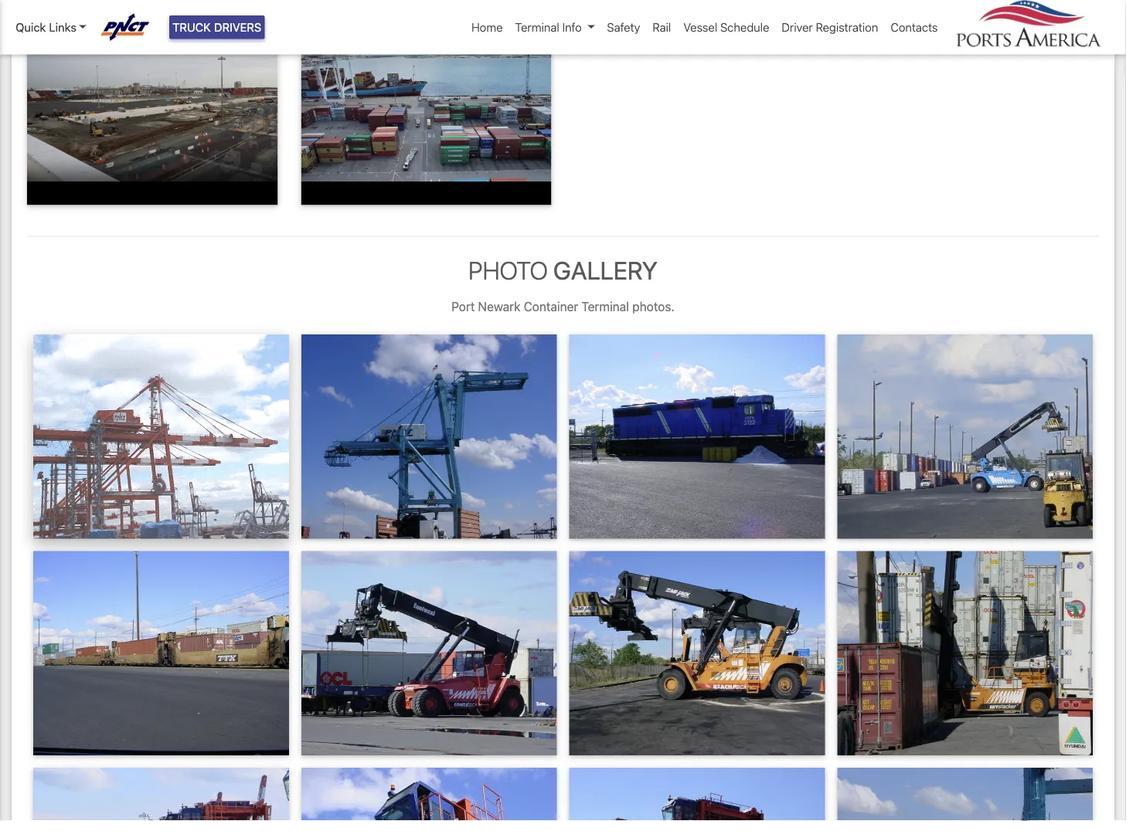 Task type: vqa. For each thing, say whether or not it's contained in the screenshot.
the 241
no



Task type: describe. For each thing, give the bounding box(es) containing it.
info
[[562, 20, 582, 34]]

newark
[[478, 299, 521, 314]]

container
[[524, 299, 578, 314]]

truck drivers
[[172, 20, 262, 34]]

driver registration link
[[776, 12, 885, 42]]

port newark container terminal photos.
[[452, 299, 675, 314]]

vessel
[[684, 20, 718, 34]]

home
[[472, 20, 503, 34]]

port
[[452, 299, 475, 314]]

rail
[[653, 20, 671, 34]]

quick
[[15, 20, 46, 34]]

terminal info
[[515, 20, 582, 34]]

vessel schedule link
[[677, 12, 776, 42]]

1 video image from the left
[[27, 17, 278, 205]]

quick links
[[15, 20, 76, 34]]

1 horizontal spatial terminal
[[582, 299, 629, 314]]

drivers
[[214, 20, 262, 34]]

home link
[[465, 12, 509, 42]]

driver registration
[[782, 20, 878, 34]]



Task type: locate. For each thing, give the bounding box(es) containing it.
truck
[[172, 20, 211, 34]]

terminal down gallery
[[582, 299, 629, 314]]

1 horizontal spatial video image
[[301, 17, 552, 205]]

quick links link
[[15, 19, 86, 36]]

video image
[[27, 17, 278, 205], [301, 17, 552, 205]]

driver
[[782, 20, 813, 34]]

terminal left the info
[[515, 20, 559, 34]]

rail link
[[647, 12, 677, 42]]

safety
[[607, 20, 640, 34]]

vessel schedule
[[684, 20, 769, 34]]

terminal info link
[[509, 12, 601, 42]]

0 horizontal spatial video image
[[27, 17, 278, 205]]

0 vertical spatial terminal
[[515, 20, 559, 34]]

links
[[49, 20, 76, 34]]

schedule
[[720, 20, 769, 34]]

photo
[[469, 255, 548, 285]]

gallery
[[553, 255, 658, 285]]

photos.
[[632, 299, 675, 314]]

1 vertical spatial terminal
[[582, 299, 629, 314]]

registration
[[816, 20, 878, 34]]

contacts link
[[885, 12, 944, 42]]

truck drivers link
[[169, 15, 265, 39]]

safety link
[[601, 12, 647, 42]]

0 horizontal spatial terminal
[[515, 20, 559, 34]]

2 video image from the left
[[301, 17, 552, 205]]

contacts
[[891, 20, 938, 34]]

terminal
[[515, 20, 559, 34], [582, 299, 629, 314]]

photo gallery
[[469, 255, 658, 285]]



